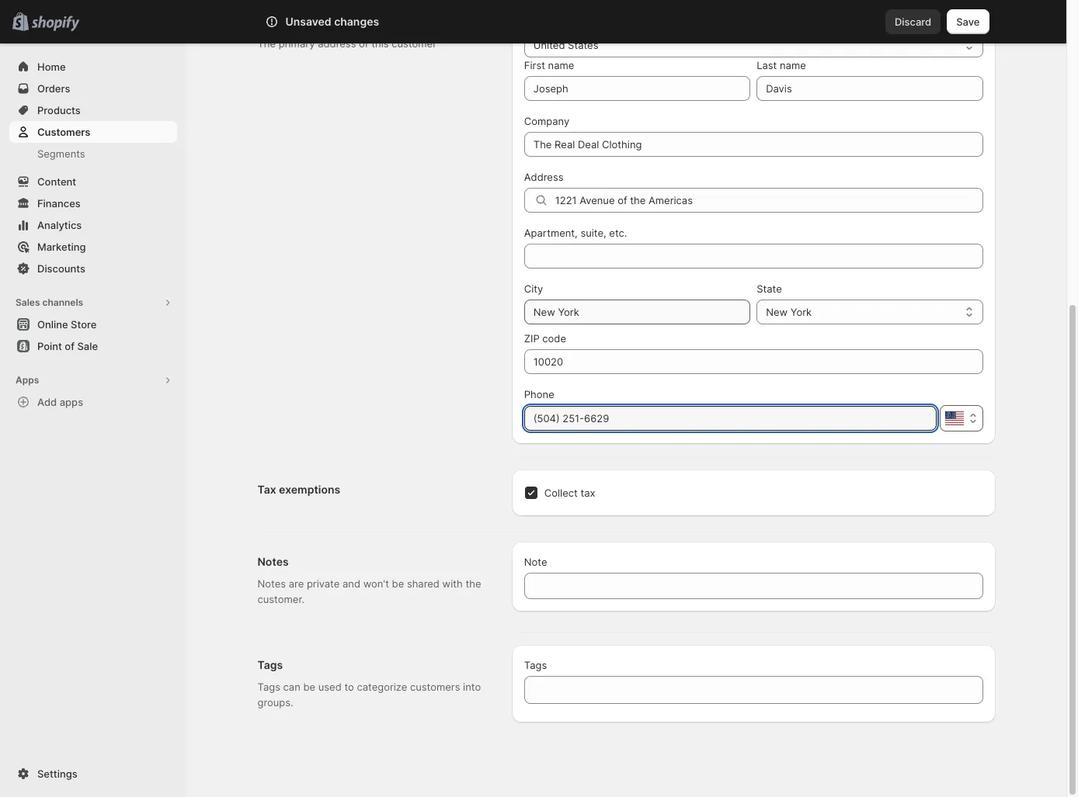 Task type: describe. For each thing, give the bounding box(es) containing it.
are
[[289, 578, 304, 591]]

can
[[283, 681, 301, 694]]

orders link
[[9, 78, 177, 99]]

note
[[524, 556, 547, 569]]

customers link
[[9, 121, 177, 143]]

suite,
[[581, 227, 607, 239]]

orders
[[37, 82, 70, 95]]

tags can be used to categorize customers into groups.
[[258, 681, 481, 709]]

and
[[343, 578, 361, 591]]

notes for notes are private and won't be shared with the customer.
[[258, 578, 286, 591]]

apartment,
[[524, 227, 578, 239]]

marketing link
[[9, 236, 177, 258]]

state
[[757, 283, 782, 295]]

united states
[[534, 39, 599, 51]]

notes for notes
[[258, 556, 289, 569]]

the
[[466, 578, 481, 591]]

groups.
[[258, 697, 293, 709]]

add apps
[[37, 396, 83, 409]]

collect tax
[[545, 487, 596, 500]]

Last name text field
[[757, 76, 983, 101]]

exemptions
[[279, 483, 340, 496]]

point of sale button
[[0, 336, 186, 357]]

into
[[463, 681, 481, 694]]

name for first name
[[548, 59, 574, 71]]

add
[[37, 396, 57, 409]]

online
[[37, 319, 68, 331]]

changes
[[334, 15, 379, 28]]

apps
[[60, 396, 83, 409]]

Apartment, suite, etc. text field
[[524, 244, 983, 269]]

save button
[[947, 9, 989, 34]]

first
[[524, 59, 545, 71]]

etc.
[[609, 227, 627, 239]]

tags inside tags can be used to categorize customers into groups.
[[258, 681, 280, 694]]

address
[[318, 37, 356, 50]]

City text field
[[524, 300, 751, 325]]

Company text field
[[524, 132, 983, 157]]

categorize
[[357, 681, 407, 694]]

the primary address of this customer
[[258, 37, 437, 50]]

discard
[[895, 16, 932, 28]]

last
[[757, 59, 777, 71]]

discounts
[[37, 263, 85, 275]]

Tags field
[[534, 677, 974, 705]]

products
[[37, 104, 81, 117]]

tax
[[258, 483, 276, 496]]

online store link
[[9, 314, 177, 336]]

city
[[524, 283, 543, 295]]

be inside tags can be used to categorize customers into groups.
[[303, 681, 316, 694]]

1 vertical spatial address
[[524, 171, 564, 183]]

tax
[[581, 487, 596, 500]]

0 horizontal spatial address
[[258, 15, 301, 28]]

settings link
[[9, 764, 177, 786]]

apps button
[[9, 370, 177, 392]]

primary
[[279, 37, 315, 50]]

collect
[[545, 487, 578, 500]]

point of sale link
[[9, 336, 177, 357]]

store
[[71, 319, 97, 331]]

used
[[318, 681, 342, 694]]

online store button
[[0, 314, 186, 336]]

shared
[[407, 578, 440, 591]]

sale
[[77, 340, 98, 353]]

0 vertical spatial of
[[359, 37, 369, 50]]

point
[[37, 340, 62, 353]]

code
[[543, 333, 566, 345]]

apps
[[16, 375, 39, 386]]

customers
[[37, 126, 90, 138]]

point of sale
[[37, 340, 98, 353]]

notes are private and won't be shared with the customer.
[[258, 578, 481, 606]]

new york
[[766, 306, 812, 319]]

Phone text field
[[524, 406, 937, 431]]

new
[[766, 306, 788, 319]]

Address text field
[[555, 188, 983, 213]]



Task type: locate. For each thing, give the bounding box(es) containing it.
products link
[[9, 99, 177, 121]]

zip code
[[524, 333, 566, 345]]

settings
[[37, 768, 77, 781]]

home
[[37, 61, 66, 73]]

1 name from the left
[[548, 59, 574, 71]]

phone
[[524, 388, 555, 401]]

1 horizontal spatial be
[[392, 578, 404, 591]]

1 vertical spatial notes
[[258, 578, 286, 591]]

Note text field
[[524, 573, 983, 600]]

last name
[[757, 59, 806, 71]]

0 horizontal spatial be
[[303, 681, 316, 694]]

1 horizontal spatial name
[[780, 59, 806, 71]]

finances link
[[9, 193, 177, 214]]

2 name from the left
[[780, 59, 806, 71]]

name for last name
[[780, 59, 806, 71]]

1 vertical spatial of
[[65, 340, 75, 353]]

0 vertical spatial be
[[392, 578, 404, 591]]

ZIP code text field
[[524, 350, 983, 375]]

unsaved
[[286, 15, 332, 28]]

be right the can at left
[[303, 681, 316, 694]]

content
[[37, 176, 76, 188]]

2 notes from the top
[[258, 578, 286, 591]]

of left this
[[359, 37, 369, 50]]

to
[[344, 681, 354, 694]]

first name
[[524, 59, 574, 71]]

channels
[[42, 297, 83, 308]]

name down united states
[[548, 59, 574, 71]]

1 vertical spatial be
[[303, 681, 316, 694]]

states
[[568, 39, 599, 51]]

private
[[307, 578, 340, 591]]

york
[[791, 306, 812, 319]]

segments
[[37, 148, 85, 160]]

search
[[334, 16, 367, 28]]

won't
[[363, 578, 389, 591]]

be inside notes are private and won't be shared with the customer.
[[392, 578, 404, 591]]

0 vertical spatial address
[[258, 15, 301, 28]]

0 horizontal spatial name
[[548, 59, 574, 71]]

First name text field
[[524, 76, 751, 101]]

of left the sale at the left top
[[65, 340, 75, 353]]

finances
[[37, 197, 81, 210]]

notes inside notes are private and won't be shared with the customer.
[[258, 578, 286, 591]]

add apps button
[[9, 392, 177, 413]]

zip
[[524, 333, 540, 345]]

1 notes from the top
[[258, 556, 289, 569]]

address up the
[[258, 15, 301, 28]]

analytics link
[[9, 214, 177, 236]]

of
[[359, 37, 369, 50], [65, 340, 75, 353]]

address down company
[[524, 171, 564, 183]]

united states (+1) image
[[945, 412, 964, 426]]

0 vertical spatial notes
[[258, 556, 289, 569]]

segments link
[[9, 143, 177, 165]]

notes
[[258, 556, 289, 569], [258, 578, 286, 591]]

1 horizontal spatial of
[[359, 37, 369, 50]]

discard button
[[886, 9, 941, 34]]

marketing
[[37, 241, 86, 253]]

the
[[258, 37, 276, 50]]

sales channels
[[16, 297, 83, 308]]

name right last on the right of the page
[[780, 59, 806, 71]]

sales
[[16, 297, 40, 308]]

this
[[372, 37, 389, 50]]

company
[[524, 115, 570, 127]]

content link
[[9, 171, 177, 193]]

search button
[[308, 9, 759, 34]]

1 horizontal spatial address
[[524, 171, 564, 183]]

save
[[957, 16, 980, 28]]

home link
[[9, 56, 177, 78]]

customer
[[392, 37, 437, 50]]

be
[[392, 578, 404, 591], [303, 681, 316, 694]]

customers
[[410, 681, 460, 694]]

tags
[[258, 659, 283, 672], [524, 660, 547, 672], [258, 681, 280, 694]]

tax exemptions
[[258, 483, 340, 496]]

analytics
[[37, 219, 82, 232]]

customer.
[[258, 594, 305, 606]]

of inside button
[[65, 340, 75, 353]]

shopify image
[[31, 16, 79, 32]]

be right won't
[[392, 578, 404, 591]]

apartment, suite, etc.
[[524, 227, 627, 239]]

0 horizontal spatial of
[[65, 340, 75, 353]]

sales channels button
[[9, 292, 177, 314]]

discounts link
[[9, 258, 177, 280]]

united
[[534, 39, 565, 51]]

with
[[443, 578, 463, 591]]

address
[[258, 15, 301, 28], [524, 171, 564, 183]]

unsaved changes
[[286, 15, 379, 28]]

online store
[[37, 319, 97, 331]]



Task type: vqa. For each thing, say whether or not it's contained in the screenshot.
First name text field
yes



